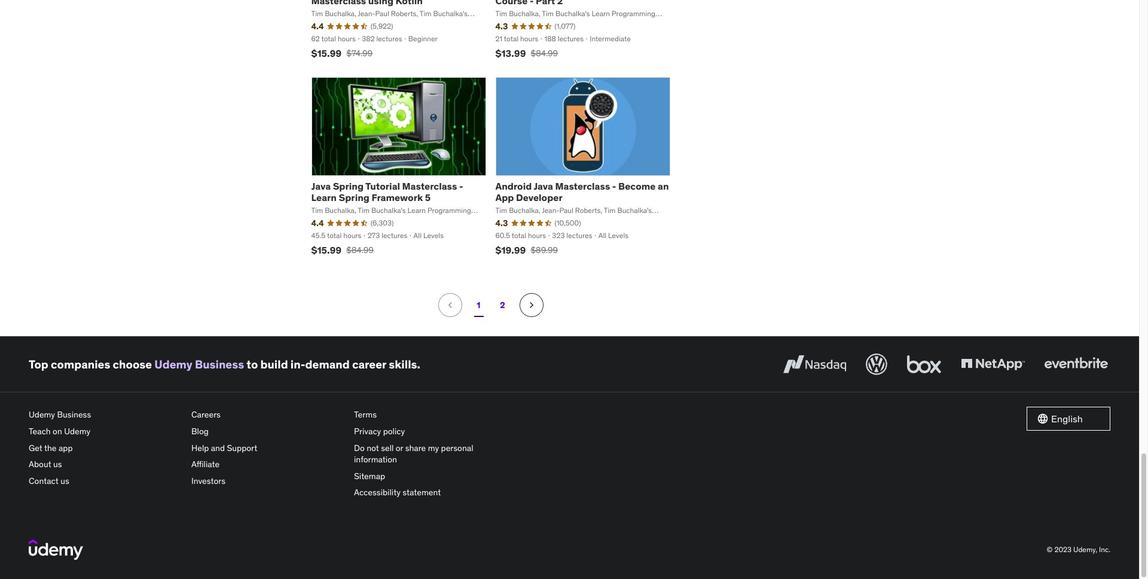 Task type: describe. For each thing, give the bounding box(es) containing it.
get
[[29, 443, 42, 453]]

$19.99
[[496, 244, 526, 256]]

david
[[409, 19, 428, 28]]

5922 reviews element
[[371, 21, 393, 31]]

english button
[[1027, 407, 1111, 431]]

demand
[[306, 357, 350, 372]]

blog
[[191, 426, 209, 437]]

volkswagen image
[[864, 351, 890, 378]]

programming inside tim buchalka, jean-paul roberts, tim buchalka's learn programming academy, david reidy
[[331, 19, 375, 28]]

careers
[[191, 410, 221, 420]]

tim up 21
[[496, 9, 508, 18]]

nasdaq image
[[781, 351, 850, 378]]

382
[[362, 34, 375, 43]]

tim up 62 in the left of the page
[[311, 9, 323, 18]]

app
[[59, 443, 73, 453]]

teach on udemy link
[[29, 424, 182, 440]]

2023
[[1055, 545, 1072, 554]]

accessibility
[[354, 487, 401, 498]]

small image
[[1038, 413, 1050, 425]]

careers link
[[191, 407, 345, 424]]

$84.99 for $13.99
[[531, 48, 558, 59]]

tim up david
[[420, 9, 432, 18]]

programming inside 'android java masterclass - become an app developer tim buchalka, jean-paul roberts, tim buchalka's learn programming academy'
[[516, 216, 559, 225]]

1 vertical spatial us
[[61, 476, 69, 486]]

choose
[[113, 357, 152, 372]]

$89.99
[[531, 245, 558, 256]]

academy, inside java spring tutorial masterclass - learn spring framework 5 tim buchalka, tim buchalka's learn programming academy, goran lochert
[[311, 216, 343, 225]]

learn down 5
[[408, 206, 426, 215]]

21 total hours
[[496, 34, 539, 43]]

10500 reviews element
[[555, 218, 581, 228]]

an
[[658, 180, 669, 192]]

buchalka, inside java spring tutorial masterclass - learn spring framework 5 tim buchalka, tim buchalka's learn programming academy, goran lochert
[[325, 206, 356, 215]]

60.5
[[496, 231, 510, 240]]

lectures for $15.99 $74.99
[[377, 34, 402, 43]]

4.3 for $19.99
[[496, 218, 508, 228]]

- inside java spring tutorial masterclass - learn spring framework 5 tim buchalka, tim buchalka's learn programming academy, goran lochert
[[459, 180, 463, 192]]

tim up 188
[[542, 9, 554, 18]]

2 link
[[491, 293, 515, 317]]

skills.
[[389, 357, 421, 372]]

all for framework
[[414, 231, 422, 240]]

reidy
[[429, 19, 447, 28]]

android java masterclass - become an app developer tim buchalka, jean-paul roberts, tim buchalka's learn programming academy
[[496, 180, 669, 225]]

tim buchalka, tim buchalka's learn programming academy
[[496, 9, 656, 28]]

$84.99 for $15.99
[[347, 245, 374, 256]]

5
[[425, 191, 431, 203]]

do
[[354, 443, 365, 453]]

top companies choose udemy business to build in-demand career skills.
[[29, 357, 421, 372]]

spring up goran
[[339, 191, 370, 203]]

my
[[428, 443, 439, 453]]

terms
[[354, 410, 377, 420]]

box image
[[905, 351, 945, 378]]

personal
[[441, 443, 474, 453]]

terms privacy policy do not sell or share my personal information sitemap accessibility statement
[[354, 410, 474, 498]]

tim buchalka, jean-paul roberts, tim buchalka's learn programming academy, david reidy
[[311, 9, 468, 28]]

or
[[396, 443, 403, 453]]

about us link
[[29, 457, 182, 473]]

academy inside tim buchalka, tim buchalka's learn programming academy
[[496, 19, 525, 28]]

buchalka's inside tim buchalka, tim buchalka's learn programming academy
[[556, 9, 590, 18]]

help and support link
[[191, 440, 345, 457]]

paul inside 'android java masterclass - become an app developer tim buchalka, jean-paul roberts, tim buchalka's learn programming academy'
[[560, 206, 574, 215]]

companies
[[51, 357, 110, 372]]

buchalka, inside tim buchalka, jean-paul roberts, tim buchalka's learn programming academy, david reidy
[[325, 9, 356, 18]]

$19.99 $89.99
[[496, 244, 558, 256]]

(6,303)
[[371, 218, 394, 227]]

to
[[247, 357, 258, 372]]

build
[[261, 357, 288, 372]]

levels for -
[[609, 231, 629, 240]]

previous page image
[[444, 299, 456, 311]]

total for $19.99 $89.99
[[512, 231, 527, 240]]

buchalka's inside 'android java masterclass - become an app developer tim buchalka, jean-paul roberts, tim buchalka's learn programming academy'
[[618, 206, 652, 215]]

goran
[[344, 216, 364, 225]]

323
[[553, 231, 565, 240]]

(5,922)
[[371, 21, 393, 30]]

masterclass inside 'android java masterclass - become an app developer tim buchalka, jean-paul roberts, tim buchalka's learn programming academy'
[[556, 180, 611, 192]]

1 vertical spatial udemy
[[29, 410, 55, 420]]

0 vertical spatial us
[[53, 459, 62, 470]]

© 2023 udemy, inc.
[[1047, 545, 1111, 554]]

6303 reviews element
[[371, 218, 394, 228]]

udemy image
[[29, 540, 83, 560]]

eventbrite image
[[1042, 351, 1111, 378]]

lectures for $19.99 $89.99
[[567, 231, 593, 240]]

do not sell or share my personal information button
[[354, 440, 507, 468]]

hours for $15.99 $84.99
[[344, 231, 362, 240]]

2 vertical spatial udemy
[[64, 426, 91, 437]]

all levels for masterclass
[[414, 231, 444, 240]]

188
[[545, 34, 556, 43]]

career
[[352, 357, 387, 372]]

learn inside 'android java masterclass - become an app developer tim buchalka, jean-paul roberts, tim buchalka's learn programming academy'
[[496, 216, 514, 225]]

next page image
[[526, 299, 538, 311]]

in-
[[291, 357, 306, 372]]

programming inside java spring tutorial masterclass - learn spring framework 5 tim buchalka, tim buchalka's learn programming academy, goran lochert
[[428, 206, 471, 215]]

developer
[[516, 191, 563, 203]]

java spring tutorial masterclass - learn spring framework 5 link
[[311, 180, 463, 203]]

tim up goran
[[358, 206, 370, 215]]

intermediate
[[590, 34, 631, 43]]

android
[[496, 180, 532, 192]]

lectures for $15.99 $84.99
[[382, 231, 408, 240]]

1 link
[[467, 293, 491, 317]]

share
[[405, 443, 426, 453]]

sitemap
[[354, 471, 385, 482]]

affiliate
[[191, 459, 220, 470]]

tim down android java masterclass - become an app developer link
[[604, 206, 616, 215]]

masterclass inside java spring tutorial masterclass - learn spring framework 5 tim buchalka, tim buchalka's learn programming academy, goran lochert
[[402, 180, 457, 192]]

62 total hours
[[311, 34, 356, 43]]

get the app link
[[29, 440, 182, 457]]

terms link
[[354, 407, 507, 424]]

45.5
[[311, 231, 326, 240]]

all for developer
[[599, 231, 607, 240]]

teach
[[29, 426, 51, 437]]

udemy business teach on udemy get the app about us contact us
[[29, 410, 91, 486]]

$13.99
[[496, 47, 526, 59]]

1
[[477, 300, 481, 311]]



Task type: vqa. For each thing, say whether or not it's contained in the screenshot.
project
no



Task type: locate. For each thing, give the bounding box(es) containing it.
contact
[[29, 476, 59, 486]]

4.3 up 21
[[496, 21, 508, 32]]

1 horizontal spatial $84.99
[[531, 48, 558, 59]]

buchalka's up reidy
[[433, 9, 468, 18]]

java spring tutorial masterclass - learn spring framework 5 tim buchalka, tim buchalka's learn programming academy, goran lochert
[[311, 180, 471, 225]]

paul inside tim buchalka, jean-paul roberts, tim buchalka's learn programming academy, david reidy
[[375, 9, 389, 18]]

programming
[[612, 9, 656, 18], [331, 19, 375, 28], [428, 206, 471, 215], [516, 216, 559, 225]]

1 vertical spatial $84.99
[[347, 245, 374, 256]]

us right about
[[53, 459, 62, 470]]

4.3 for $13.99
[[496, 21, 508, 32]]

0 vertical spatial udemy
[[155, 357, 192, 372]]

paul
[[375, 9, 389, 18], [560, 206, 574, 215]]

roberts, inside tim buchalka, jean-paul roberts, tim buchalka's learn programming academy, david reidy
[[391, 9, 418, 18]]

investors link
[[191, 473, 345, 490]]

jean- inside tim buchalka, jean-paul roberts, tim buchalka's learn programming academy, david reidy
[[358, 9, 375, 18]]

java up 45.5
[[311, 180, 331, 192]]

4.4 for $15.99 $74.99
[[311, 21, 324, 32]]

hours up the $15.99 $74.99
[[338, 34, 356, 43]]

62
[[311, 34, 320, 43]]

1 $15.99 from the top
[[311, 47, 342, 59]]

0 horizontal spatial academy
[[496, 19, 525, 28]]

tim down 'app' at left top
[[496, 206, 508, 215]]

lectures down 6303 reviews element
[[382, 231, 408, 240]]

udemy right on
[[64, 426, 91, 437]]

and
[[211, 443, 225, 453]]

2 horizontal spatial udemy
[[155, 357, 192, 372]]

learn up intermediate
[[592, 9, 610, 18]]

1 horizontal spatial roberts,
[[576, 206, 603, 215]]

learn
[[592, 9, 610, 18], [311, 19, 330, 28], [311, 191, 337, 203], [408, 206, 426, 215], [496, 216, 514, 225]]

273 lectures
[[368, 231, 408, 240]]

1 vertical spatial jean-
[[542, 206, 560, 215]]

0 horizontal spatial business
[[57, 410, 91, 420]]

0 vertical spatial roberts,
[[391, 9, 418, 18]]

1 vertical spatial academy
[[561, 216, 591, 225]]

273
[[368, 231, 380, 240]]

total right 21
[[504, 34, 519, 43]]

learn up 45.5
[[311, 191, 337, 203]]

0 horizontal spatial all levels
[[414, 231, 444, 240]]

on
[[53, 426, 62, 437]]

programming up 60.5 total hours
[[516, 216, 559, 225]]

1 horizontal spatial paul
[[560, 206, 574, 215]]

buchalka's down become
[[618, 206, 652, 215]]

programming inside tim buchalka, tim buchalka's learn programming academy
[[612, 9, 656, 18]]

total right 45.5
[[327, 231, 342, 240]]

paul up (5,922)
[[375, 9, 389, 18]]

learn inside tim buchalka, tim buchalka's learn programming academy
[[592, 9, 610, 18]]

0 horizontal spatial roberts,
[[391, 9, 418, 18]]

0 horizontal spatial academy,
[[311, 216, 343, 225]]

1 horizontal spatial java
[[534, 180, 553, 192]]

0 horizontal spatial -
[[459, 180, 463, 192]]

hours up $89.99
[[528, 231, 546, 240]]

buchalka's up (6,303)
[[372, 206, 406, 215]]

- inside 'android java masterclass - become an app developer tim buchalka, jean-paul roberts, tim buchalka's learn programming academy'
[[613, 180, 617, 192]]

0 vertical spatial jean-
[[358, 9, 375, 18]]

investors
[[191, 476, 226, 486]]

1 all levels from the left
[[414, 231, 444, 240]]

buchalka, up 62 total hours
[[325, 9, 356, 18]]

$13.99 $84.99
[[496, 47, 558, 59]]

1 vertical spatial roberts,
[[576, 206, 603, 215]]

roberts, down android java masterclass - become an app developer link
[[576, 206, 603, 215]]

0 horizontal spatial jean-
[[358, 9, 375, 18]]

blog link
[[191, 424, 345, 440]]

total for $13.99 $84.99
[[504, 34, 519, 43]]

java
[[311, 180, 331, 192], [534, 180, 553, 192]]

$84.99 inside $13.99 $84.99
[[531, 48, 558, 59]]

us right the contact
[[61, 476, 69, 486]]

buchalka, up goran
[[325, 206, 356, 215]]

0 vertical spatial academy,
[[377, 19, 408, 28]]

programming down 5
[[428, 206, 471, 215]]

188 lectures
[[545, 34, 584, 43]]

1 horizontal spatial business
[[195, 357, 244, 372]]

tim
[[311, 9, 323, 18], [420, 9, 432, 18], [496, 9, 508, 18], [542, 9, 554, 18], [311, 206, 323, 215], [358, 206, 370, 215], [496, 206, 508, 215], [604, 206, 616, 215]]

$15.99 down 62 total hours
[[311, 47, 342, 59]]

programming up 382
[[331, 19, 375, 28]]

sell
[[381, 443, 394, 453]]

2 levels from the left
[[609, 231, 629, 240]]

$84.99
[[531, 48, 558, 59], [347, 245, 374, 256]]

buchalka's up (1,077)
[[556, 9, 590, 18]]

us
[[53, 459, 62, 470], [61, 476, 69, 486]]

app
[[496, 191, 514, 203]]

0 vertical spatial udemy business link
[[155, 357, 244, 372]]

java right android
[[534, 180, 553, 192]]

4.4 up 62 in the left of the page
[[311, 21, 324, 32]]

levels right 323 lectures
[[609, 231, 629, 240]]

$84.99 inside $15.99 $84.99
[[347, 245, 374, 256]]

45.5 total hours
[[311, 231, 362, 240]]

privacy
[[354, 426, 381, 437]]

become
[[619, 180, 656, 192]]

information
[[354, 454, 397, 465]]

(10,500)
[[555, 218, 581, 227]]

buchalka's inside java spring tutorial masterclass - learn spring framework 5 tim buchalka, tim buchalka's learn programming academy, goran lochert
[[372, 206, 406, 215]]

lectures down '1077 reviews' element
[[558, 34, 584, 43]]

0 vertical spatial academy
[[496, 19, 525, 28]]

©
[[1047, 545, 1053, 554]]

1 vertical spatial academy,
[[311, 216, 343, 225]]

all levels
[[414, 231, 444, 240], [599, 231, 629, 240]]

0 horizontal spatial paul
[[375, 9, 389, 18]]

android java masterclass - become an app developer link
[[496, 180, 669, 203]]

1 vertical spatial business
[[57, 410, 91, 420]]

$84.99 down 188
[[531, 48, 558, 59]]

inc.
[[1100, 545, 1111, 554]]

udemy,
[[1074, 545, 1098, 554]]

1 4.3 from the top
[[496, 21, 508, 32]]

support
[[227, 443, 257, 453]]

1 vertical spatial paul
[[560, 206, 574, 215]]

1 vertical spatial 4.3
[[496, 218, 508, 228]]

programming up intermediate
[[612, 9, 656, 18]]

0 vertical spatial 4.3
[[496, 21, 508, 32]]

hours for $19.99 $89.99
[[528, 231, 546, 240]]

lectures down 5922 reviews element
[[377, 34, 402, 43]]

4.3 up 60.5
[[496, 218, 508, 228]]

policy
[[383, 426, 405, 437]]

total right 62 in the left of the page
[[322, 34, 336, 43]]

sitemap link
[[354, 468, 507, 485]]

0 vertical spatial paul
[[375, 9, 389, 18]]

all right 273 lectures
[[414, 231, 422, 240]]

buchalka, down developer
[[509, 206, 541, 215]]

2 4.3 from the top
[[496, 218, 508, 228]]

buchalka's
[[433, 9, 468, 18], [556, 9, 590, 18], [372, 206, 406, 215], [618, 206, 652, 215]]

1 4.4 from the top
[[311, 21, 324, 32]]

2 $15.99 from the top
[[311, 244, 342, 256]]

learn up 60.5
[[496, 216, 514, 225]]

$15.99 $84.99
[[311, 244, 374, 256]]

framework
[[372, 191, 423, 203]]

spring left tutorial
[[333, 180, 364, 192]]

roberts, up david
[[391, 9, 418, 18]]

java inside 'android java masterclass - become an app developer tim buchalka, jean-paul roberts, tim buchalka's learn programming academy'
[[534, 180, 553, 192]]

jean- up (5,922)
[[358, 9, 375, 18]]

total for $15.99 $84.99
[[327, 231, 342, 240]]

udemy business link up careers
[[155, 357, 244, 372]]

careers blog help and support affiliate investors
[[191, 410, 257, 486]]

1 horizontal spatial levels
[[609, 231, 629, 240]]

1 horizontal spatial jean-
[[542, 206, 560, 215]]

2
[[500, 300, 505, 311]]

hours for $13.99 $84.99
[[521, 34, 539, 43]]

all levels right 323 lectures
[[599, 231, 629, 240]]

udemy business link
[[155, 357, 244, 372], [29, 407, 182, 424]]

statement
[[403, 487, 441, 498]]

academy inside 'android java masterclass - become an app developer tim buchalka, jean-paul roberts, tim buchalka's learn programming academy'
[[561, 216, 591, 225]]

about
[[29, 459, 51, 470]]

4.4 up 45.5
[[311, 218, 324, 228]]

roberts, inside 'android java masterclass - become an app developer tim buchalka, jean-paul roberts, tim buchalka's learn programming academy'
[[576, 206, 603, 215]]

jean- inside 'android java masterclass - become an app developer tim buchalka, jean-paul roberts, tim buchalka's learn programming academy'
[[542, 206, 560, 215]]

business up on
[[57, 410, 91, 420]]

business inside udemy business teach on udemy get the app about us contact us
[[57, 410, 91, 420]]

1 horizontal spatial udemy
[[64, 426, 91, 437]]

buchalka, inside tim buchalka, tim buchalka's learn programming academy
[[509, 9, 541, 18]]

1 - from the left
[[459, 180, 463, 192]]

0 horizontal spatial masterclass
[[402, 180, 457, 192]]

1 horizontal spatial -
[[613, 180, 617, 192]]

0 horizontal spatial java
[[311, 180, 331, 192]]

1 vertical spatial udemy business link
[[29, 407, 182, 424]]

1 horizontal spatial academy
[[561, 216, 591, 225]]

all levels down 5
[[414, 231, 444, 240]]

affiliate link
[[191, 457, 345, 473]]

0 vertical spatial 4.4
[[311, 21, 324, 32]]

java inside java spring tutorial masterclass - learn spring framework 5 tim buchalka, tim buchalka's learn programming academy, goran lochert
[[311, 180, 331, 192]]

all right 323 lectures
[[599, 231, 607, 240]]

masterclass up (10,500)
[[556, 180, 611, 192]]

buchalka, inside 'android java masterclass - become an app developer tim buchalka, jean-paul roberts, tim buchalka's learn programming academy'
[[509, 206, 541, 215]]

lochert
[[366, 216, 390, 225]]

jean- down developer
[[542, 206, 560, 215]]

$15.99 for $15.99 $84.99
[[311, 244, 342, 256]]

academy
[[496, 19, 525, 28], [561, 216, 591, 225]]

2 4.4 from the top
[[311, 218, 324, 228]]

top
[[29, 357, 48, 372]]

buchalka,
[[325, 9, 356, 18], [509, 9, 541, 18], [325, 206, 356, 215], [509, 206, 541, 215]]

1 vertical spatial 4.4
[[311, 218, 324, 228]]

0 horizontal spatial all
[[414, 231, 422, 240]]

buchalka, up 21 total hours
[[509, 9, 541, 18]]

2 all levels from the left
[[599, 231, 629, 240]]

academy, up 382 lectures
[[377, 19, 408, 28]]

masterclass right tutorial
[[402, 180, 457, 192]]

academy, inside tim buchalka, jean-paul roberts, tim buchalka's learn programming academy, david reidy
[[377, 19, 408, 28]]

hours down goran
[[344, 231, 362, 240]]

2 - from the left
[[613, 180, 617, 192]]

academy, up 45.5
[[311, 216, 343, 225]]

total right 60.5
[[512, 231, 527, 240]]

hours for $15.99 $74.99
[[338, 34, 356, 43]]

the
[[44, 443, 57, 453]]

contact us link
[[29, 473, 182, 490]]

2 java from the left
[[534, 180, 553, 192]]

-
[[459, 180, 463, 192], [613, 180, 617, 192]]

0 horizontal spatial levels
[[424, 231, 444, 240]]

1 masterclass from the left
[[402, 180, 457, 192]]

netapp image
[[959, 351, 1028, 378]]

- right 5
[[459, 180, 463, 192]]

help
[[191, 443, 209, 453]]

$15.99 down 45.5
[[311, 244, 342, 256]]

$84.99 down 273
[[347, 245, 374, 256]]

levels for masterclass
[[424, 231, 444, 240]]

1 horizontal spatial academy,
[[377, 19, 408, 28]]

udemy right choose on the left of the page
[[155, 357, 192, 372]]

0 vertical spatial $15.99
[[311, 47, 342, 59]]

lectures down 10500 reviews element at the top
[[567, 231, 593, 240]]

0 horizontal spatial $84.99
[[347, 245, 374, 256]]

total for $15.99 $74.99
[[322, 34, 336, 43]]

1077 reviews element
[[555, 21, 576, 31]]

privacy policy link
[[354, 424, 507, 440]]

all levels for -
[[599, 231, 629, 240]]

academy up 21 total hours
[[496, 19, 525, 28]]

beginner
[[409, 34, 438, 43]]

1 all from the left
[[414, 231, 422, 240]]

382 lectures
[[362, 34, 402, 43]]

english
[[1052, 413, 1084, 425]]

0 vertical spatial business
[[195, 357, 244, 372]]

1 java from the left
[[311, 180, 331, 192]]

buchalka's inside tim buchalka, jean-paul roberts, tim buchalka's learn programming academy, david reidy
[[433, 9, 468, 18]]

2 masterclass from the left
[[556, 180, 611, 192]]

udemy up the teach
[[29, 410, 55, 420]]

2 all from the left
[[599, 231, 607, 240]]

1 horizontal spatial all
[[599, 231, 607, 240]]

(1,077)
[[555, 21, 576, 30]]

- left become
[[613, 180, 617, 192]]

learn inside tim buchalka, jean-paul roberts, tim buchalka's learn programming academy, david reidy
[[311, 19, 330, 28]]

accessibility statement link
[[354, 485, 507, 501]]

0 horizontal spatial udemy
[[29, 410, 55, 420]]

1 horizontal spatial all levels
[[599, 231, 629, 240]]

tim up 45.5
[[311, 206, 323, 215]]

not
[[367, 443, 379, 453]]

paul up (10,500)
[[560, 206, 574, 215]]

0 vertical spatial $84.99
[[531, 48, 558, 59]]

total
[[322, 34, 336, 43], [504, 34, 519, 43], [327, 231, 342, 240], [512, 231, 527, 240]]

$15.99 for $15.99 $74.99
[[311, 47, 342, 59]]

academy up 323 lectures
[[561, 216, 591, 225]]

levels down 5
[[424, 231, 444, 240]]

business left to
[[195, 357, 244, 372]]

hours up $13.99 $84.99
[[521, 34, 539, 43]]

tutorial
[[366, 180, 400, 192]]

udemy business link up get the app link
[[29, 407, 182, 424]]

21
[[496, 34, 503, 43]]

1 horizontal spatial masterclass
[[556, 180, 611, 192]]

masterclass
[[402, 180, 457, 192], [556, 180, 611, 192]]

4.4 for $15.99 $84.99
[[311, 218, 324, 228]]

learn up 62 in the left of the page
[[311, 19, 330, 28]]

1 levels from the left
[[424, 231, 444, 240]]

lectures for $13.99 $84.99
[[558, 34, 584, 43]]

1 vertical spatial $15.99
[[311, 244, 342, 256]]

hours
[[338, 34, 356, 43], [521, 34, 539, 43], [344, 231, 362, 240], [528, 231, 546, 240]]



